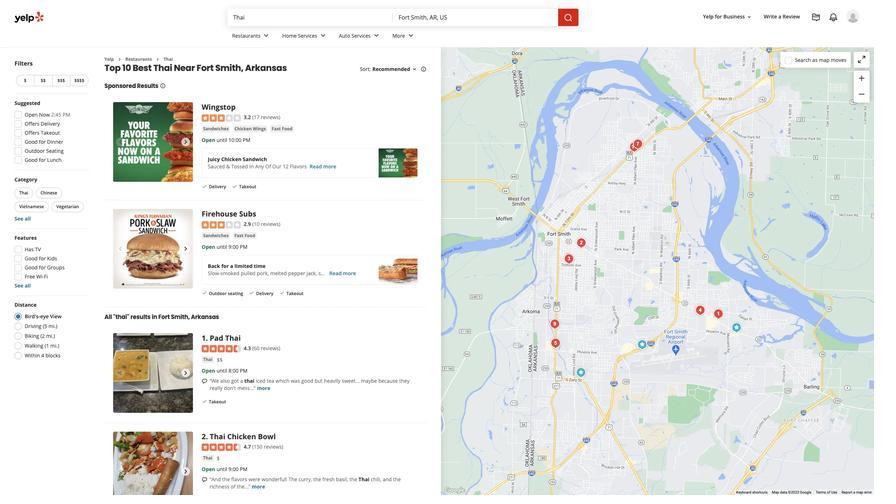 Task type: describe. For each thing, give the bounding box(es) containing it.
mi.) for walking (1 mi.)
[[50, 343, 59, 350]]

now
[[39, 111, 50, 118]]

wingstop
[[202, 102, 236, 112]]

open now 2:45 pm
[[25, 111, 70, 118]]

next image
[[181, 369, 190, 378]]

best
[[133, 62, 152, 74]]

4.3 star rating image
[[202, 346, 241, 353]]

sort:
[[360, 66, 371, 73]]

a up smoked
[[230, 263, 233, 270]]

yelp for business button
[[700, 10, 755, 23]]

fast food for the topmost fast food button
[[272, 126, 292, 132]]

reviews) for 2.9 (10 reviews)
[[261, 221, 280, 228]]

group containing features
[[12, 235, 90, 290]]

chinese
[[41, 190, 57, 196]]

has tv
[[25, 246, 41, 253]]

sweet...
[[342, 378, 360, 385]]

top 10 best thai near fort smith, arkansas
[[104, 62, 287, 74]]

(60
[[252, 345, 260, 352]]

wingstop image
[[729, 321, 744, 335]]

until for 4.3
[[217, 368, 227, 375]]

map
[[772, 491, 779, 495]]

0 horizontal spatial restaurants
[[125, 56, 152, 62]]

0 vertical spatial fast food button
[[270, 125, 294, 133]]

search image
[[564, 13, 573, 22]]

thai down 4.7 star rating image
[[203, 456, 212, 462]]

bird's-
[[25, 313, 40, 320]]

offers for offers delivery
[[25, 120, 39, 127]]

slow-smoked pulled pork, melted pepper jack, sweet & tangy slaw.
[[208, 270, 365, 277]]

auto services
[[339, 32, 371, 39]]

0 horizontal spatial smith,
[[171, 313, 190, 322]]

open for 2.9
[[202, 244, 215, 250]]

until for 2.9
[[217, 244, 227, 250]]

driving
[[25, 323, 41, 330]]

driving (5 mi.)
[[25, 323, 57, 330]]

1 horizontal spatial fast food link
[[270, 125, 294, 133]]

1 vertical spatial pad thai image
[[113, 334, 193, 413]]

in
[[152, 313, 157, 322]]

16 chevron down v2 image
[[746, 14, 752, 20]]

3 the from the left
[[349, 477, 357, 484]]

4
[[41, 353, 44, 359]]

more inside juicy chicken sandwich sauced & tossed in any of our 12 flavors read more
[[323, 163, 336, 170]]

more right the sweet
[[343, 270, 356, 277]]

terms
[[816, 491, 826, 495]]

0 horizontal spatial firehouse subs image
[[113, 209, 193, 289]]

1 horizontal spatial pad thai image
[[711, 307, 726, 322]]

keyboard shortcuts button
[[736, 491, 768, 496]]

all "thai" results in fort smith, arkansas
[[104, 313, 219, 322]]

16 checkmark v2 image down the melted
[[279, 291, 285, 296]]

thai left chili,
[[359, 477, 369, 484]]

in
[[249, 163, 254, 170]]

chicken wings button
[[233, 125, 267, 133]]

dinner
[[47, 139, 63, 145]]

a right write in the top right of the page
[[778, 13, 781, 20]]

12
[[283, 163, 289, 170]]

good for dinner
[[25, 139, 63, 145]]

because
[[378, 378, 398, 385]]

1 horizontal spatial read
[[329, 270, 342, 277]]

sauced
[[208, 163, 225, 170]]

good
[[301, 378, 313, 385]]

juicy
[[208, 156, 220, 163]]

(2
[[40, 333, 45, 340]]

good for good for kids
[[25, 255, 38, 262]]

slaw.
[[353, 270, 365, 277]]

Near text field
[[399, 13, 552, 21]]

see all for category
[[15, 215, 31, 222]]

(150
[[252, 444, 262, 451]]

zoom out image
[[857, 90, 866, 99]]

thai inside group
[[19, 190, 28, 196]]

16 checkmark v2 image down 16 speech v2 image
[[202, 399, 207, 405]]

the inside chili, and the richness of the..."
[[393, 477, 401, 484]]

16 info v2 image
[[160, 83, 166, 89]]

16 chevron down v2 image
[[412, 66, 417, 72]]

free wi-fi
[[25, 273, 48, 280]]

0 vertical spatial smith,
[[215, 62, 243, 74]]

limited
[[234, 263, 253, 270]]

see for category
[[15, 215, 23, 222]]

16 speech v2 image
[[202, 379, 207, 385]]

recommended
[[372, 66, 410, 73]]

flavors
[[290, 163, 307, 170]]

fast for the topmost fast food button
[[272, 126, 281, 132]]

16 checkmark v2 image left outdoor seating
[[202, 291, 207, 296]]

yelp for business
[[703, 13, 745, 20]]

also
[[220, 378, 230, 385]]

fried rice image
[[627, 140, 642, 154]]

firehouse
[[202, 209, 237, 219]]

the
[[288, 477, 297, 484]]

christina o. image
[[846, 10, 860, 23]]

outdoor for outdoor seating
[[209, 291, 227, 297]]

map for moves
[[819, 56, 830, 63]]

search
[[795, 56, 811, 63]]

suggested
[[15, 100, 40, 107]]

4.3 (60 reviews)
[[244, 345, 280, 352]]

4.7
[[244, 444, 251, 451]]

3.2 (17 reviews)
[[244, 114, 280, 121]]

"we
[[210, 378, 219, 385]]

reviews) for 4.7 (150 reviews)
[[264, 444, 283, 451]]

thai up 16 info v2 image
[[153, 62, 172, 74]]

slideshow element for 4.7
[[113, 432, 193, 496]]

takeout inside group
[[41, 129, 60, 136]]

(10
[[252, 221, 260, 228]]

group containing suggested
[[12, 100, 90, 166]]

juicy chicken sandwich sauced & tossed in any of our 12 flavors read more
[[208, 156, 336, 170]]

more link for thai
[[257, 385, 270, 392]]

16 checkmark v2 image up firehouse
[[202, 184, 207, 190]]

1 vertical spatial restaurants link
[[125, 56, 152, 62]]

expand map image
[[857, 55, 866, 64]]

eye
[[40, 313, 49, 320]]

open until 9:00 pm for 4.7
[[202, 467, 247, 473]]

walking (1 mi.)
[[25, 343, 59, 350]]

see for features
[[15, 283, 23, 289]]

1 horizontal spatial $
[[217, 456, 220, 463]]

$$$$
[[74, 78, 84, 84]]

thai up 4.7 star rating image
[[210, 432, 225, 442]]

biking
[[25, 333, 39, 340]]

sandwiches button for firehouse subs
[[202, 232, 230, 240]]

"we also got a thai
[[210, 378, 254, 385]]

chicken inside juicy chicken sandwich sauced & tossed in any of our 12 flavors read more
[[221, 156, 241, 163]]

16 chevron right v2 image
[[155, 57, 161, 62]]

1 horizontal spatial of
[[827, 491, 830, 495]]

lunch
[[47, 157, 62, 164]]

sponsored results
[[104, 82, 158, 90]]

map region
[[429, 37, 874, 496]]

free
[[25, 273, 35, 280]]

pm for 4.3
[[240, 368, 247, 375]]

yelp for yelp for business
[[703, 13, 714, 20]]

chicken wings link
[[233, 125, 267, 133]]

results
[[130, 313, 151, 322]]

1 horizontal spatial delivery
[[209, 184, 226, 190]]

user actions element
[[697, 9, 870, 54]]

$ inside button
[[24, 78, 26, 84]]

review
[[783, 13, 800, 20]]

terms of use
[[816, 491, 837, 495]]

16 info v2 image
[[421, 66, 426, 72]]

thai up "4.3 star rating" "image" on the bottom of page
[[225, 334, 241, 343]]

write a review link
[[761, 10, 803, 23]]

but
[[315, 378, 323, 385]]

blocks
[[45, 353, 60, 359]]

9:00 for 4.7 (150 reviews)
[[228, 467, 239, 473]]

until for 4.7
[[217, 467, 227, 473]]

groups
[[47, 264, 65, 271]]

$ button
[[16, 75, 34, 86]]

for for lunch
[[39, 157, 46, 164]]

16 chevron right v2 image
[[117, 57, 123, 62]]

open for 4.3
[[202, 368, 215, 375]]

wings
[[253, 126, 266, 132]]

home services link
[[276, 26, 333, 47]]

thai button for 1
[[202, 357, 214, 364]]

reviews) for 3.2 (17 reviews)
[[261, 114, 280, 121]]

offers takeout
[[25, 129, 60, 136]]

1 vertical spatial food
[[245, 233, 255, 239]]

16 checkmark v2 image right seating
[[249, 291, 255, 296]]

0 vertical spatial thai link
[[164, 56, 173, 62]]

good for good for groups
[[25, 264, 38, 271]]

open down suggested
[[25, 111, 38, 118]]

open until 9:00 pm for 2.9
[[202, 244, 247, 250]]

slideshow element for 3.2
[[113, 102, 193, 182]]

shortcuts
[[752, 491, 768, 495]]

2:45
[[51, 111, 61, 118]]

services for auto services
[[351, 32, 371, 39]]

©2023
[[788, 491, 799, 495]]

none field find
[[233, 13, 387, 21]]

slow-
[[208, 270, 221, 277]]

thai
[[244, 378, 254, 385]]

all for features
[[25, 283, 31, 289]]

3.2
[[244, 114, 251, 121]]

0 vertical spatial restaurants link
[[226, 26, 276, 47]]

as
[[812, 56, 818, 63]]

sandwiches for wingstop
[[203, 126, 229, 132]]

pepper
[[288, 270, 305, 277]]

was
[[291, 378, 300, 385]]

projects image
[[812, 13, 820, 22]]

map for error
[[856, 491, 863, 495]]

services for home services
[[298, 32, 317, 39]]

mi.) for driving (5 mi.)
[[48, 323, 57, 330]]

auto
[[339, 32, 350, 39]]

10
[[122, 62, 131, 74]]

1 horizontal spatial firehouse subs image
[[574, 366, 588, 380]]

sandwiches link for wingstop
[[202, 125, 230, 133]]

next image for wingstop
[[181, 138, 190, 147]]

thai chicken bowl image
[[574, 236, 589, 251]]

16 speech v2 image
[[202, 478, 207, 484]]

0 vertical spatial arkansas
[[245, 62, 287, 74]]

(17
[[252, 114, 260, 121]]



Task type: vqa. For each thing, say whether or not it's contained in the screenshot.
1st 'reviews)'
no



Task type: locate. For each thing, give the bounding box(es) containing it.
vietnamese button
[[15, 202, 49, 213]]

read left the slaw.
[[329, 270, 342, 277]]

0 horizontal spatial $
[[24, 78, 26, 84]]

0 horizontal spatial restaurants link
[[125, 56, 152, 62]]

more link down 'iced'
[[257, 385, 270, 392]]

sandwiches down 3.2 star rating image
[[203, 126, 229, 132]]

0 vertical spatial chicken
[[234, 126, 252, 132]]

fast right wings
[[272, 126, 281, 132]]

until up also
[[217, 368, 227, 375]]

good down offers takeout
[[25, 139, 38, 145]]

2 see all from the top
[[15, 283, 31, 289]]

0 vertical spatial thai button
[[15, 188, 33, 199]]

2 sandwiches from the top
[[203, 233, 229, 239]]

0 horizontal spatial of
[[231, 484, 235, 491]]

fast food button down 2.9
[[233, 232, 257, 240]]

2 slideshow element from the top
[[113, 209, 193, 289]]

0 horizontal spatial outdoor
[[25, 148, 45, 154]]

search as map moves
[[795, 56, 846, 63]]

fast food
[[272, 126, 292, 132], [234, 233, 255, 239]]

24 chevron down v2 image for more
[[406, 31, 415, 40]]

fast food for the bottommost fast food button
[[234, 233, 255, 239]]

1 open until 9:00 pm from the top
[[202, 244, 247, 250]]

thai link down 4.7 star rating image
[[202, 455, 214, 463]]

the
[[222, 477, 230, 484], [313, 477, 321, 484], [349, 477, 357, 484], [393, 477, 401, 484]]

24 chevron down v2 image inside the 'auto services' link
[[372, 31, 381, 40]]

see up distance
[[15, 283, 23, 289]]

sandwiches down 2.9 star rating image
[[203, 233, 229, 239]]

1 horizontal spatial fast
[[272, 126, 281, 132]]

1 sandwiches link from the top
[[202, 125, 230, 133]]

good
[[25, 139, 38, 145], [25, 157, 38, 164], [25, 255, 38, 262], [25, 264, 38, 271]]

yelp for yelp link
[[104, 56, 114, 62]]

2 services from the left
[[351, 32, 371, 39]]

wi-
[[36, 273, 44, 280]]

takeout down 'pepper'
[[286, 291, 303, 297]]

&
[[226, 163, 230, 170], [334, 270, 337, 277]]

thai link down "4.3 star rating" "image" on the bottom of page
[[202, 357, 214, 364]]

1 all from the top
[[25, 215, 31, 222]]

pm right '8:00' at the bottom left
[[240, 368, 247, 375]]

iced tea which was good but heavily sweet... maybe because they really don't mess..."
[[210, 378, 410, 392]]

reviews)
[[261, 114, 280, 121], [261, 221, 280, 228], [261, 345, 280, 352], [264, 444, 283, 451]]

of down flavors
[[231, 484, 235, 491]]

1 vertical spatial sandwiches
[[203, 233, 229, 239]]

24 chevron down v2 image inside more link
[[406, 31, 415, 40]]

map data ©2023 google
[[772, 491, 811, 495]]

(1
[[45, 343, 49, 350]]

offers delivery
[[25, 120, 60, 127]]

1 next image from the top
[[181, 138, 190, 147]]

24 chevron down v2 image
[[372, 31, 381, 40], [406, 31, 415, 40]]

1 vertical spatial see all
[[15, 283, 31, 289]]

see all for features
[[15, 283, 31, 289]]

0 vertical spatial fast food
[[272, 126, 292, 132]]

1 vertical spatial outdoor
[[209, 291, 227, 297]]

map
[[819, 56, 830, 63], [856, 491, 863, 495]]

category
[[15, 176, 37, 183]]

0 vertical spatial mi.)
[[48, 323, 57, 330]]

keyboard shortcuts
[[736, 491, 768, 495]]

$$$$ button
[[70, 75, 88, 86]]

1 services from the left
[[298, 32, 317, 39]]

for up smoked
[[221, 263, 229, 270]]

see
[[15, 215, 23, 222], [15, 283, 23, 289]]

good for good for lunch
[[25, 157, 38, 164]]

1 vertical spatial restaurants
[[125, 56, 152, 62]]

offers for offers takeout
[[25, 129, 39, 136]]

more link for chicken
[[252, 484, 265, 491]]

open up juicy
[[202, 137, 215, 144]]

open up 16 speech v2 icon
[[202, 467, 215, 473]]

1 24 chevron down v2 image from the left
[[372, 31, 381, 40]]

report a map error
[[842, 491, 872, 495]]

0 vertical spatial open until 9:00 pm
[[202, 244, 247, 250]]

4 slideshow element from the top
[[113, 432, 193, 496]]

open up back
[[202, 244, 215, 250]]

2 open until 9:00 pm from the top
[[202, 467, 247, 473]]

previous image
[[116, 138, 125, 147], [116, 245, 125, 254], [116, 468, 125, 477]]

0 vertical spatial next image
[[181, 138, 190, 147]]

map right as
[[819, 56, 830, 63]]

food right wings
[[282, 126, 292, 132]]

fort right the in on the bottom of page
[[158, 313, 170, 322]]

back
[[208, 263, 220, 270]]

reviews) right (60
[[261, 345, 280, 352]]

2 vertical spatial delivery
[[256, 291, 273, 297]]

mi.) right (5
[[48, 323, 57, 330]]

2 vertical spatial thai button
[[202, 455, 214, 463]]

for for a
[[221, 263, 229, 270]]

2 . from the top
[[206, 432, 208, 442]]

option group containing distance
[[12, 302, 90, 362]]

a right got
[[240, 378, 243, 385]]

all for category
[[25, 215, 31, 222]]

takeout for 16 checkmark v2 icon below the melted
[[286, 291, 303, 297]]

2 24 chevron down v2 image from the left
[[406, 31, 415, 40]]

4.3
[[244, 345, 251, 352]]

9:00 up back for a limited time
[[228, 244, 239, 250]]

1 horizontal spatial none field
[[399, 13, 552, 21]]

1 vertical spatial read
[[329, 270, 342, 277]]

until left 10:00
[[217, 137, 227, 144]]

24 chevron down v2 image right "more"
[[406, 31, 415, 40]]

1 vertical spatial fast food link
[[233, 232, 257, 240]]

moves
[[831, 56, 846, 63]]

3 until from the top
[[217, 368, 227, 375]]

pm up limited
[[240, 244, 247, 250]]

1 horizontal spatial services
[[351, 32, 371, 39]]

mi.) right the (2
[[46, 333, 55, 340]]

restaurants inside "business categories" element
[[232, 32, 260, 39]]

thai garden restaurant image
[[548, 337, 563, 351]]

1 vertical spatial fast food button
[[233, 232, 257, 240]]

the left fresh on the left
[[313, 477, 321, 484]]

$$ inside button
[[41, 78, 46, 84]]

more down 'iced'
[[257, 385, 270, 392]]

3 previous image from the top
[[116, 468, 125, 477]]

error
[[864, 491, 872, 495]]

smith,
[[215, 62, 243, 74], [171, 313, 190, 322]]

1 the from the left
[[222, 477, 230, 484]]

0 horizontal spatial pad thai image
[[113, 334, 193, 413]]

notifications image
[[829, 13, 838, 22]]

open for 3.2
[[202, 137, 215, 144]]

kids
[[47, 255, 57, 262]]

0 vertical spatial read
[[310, 163, 322, 170]]

for inside 'button'
[[715, 13, 722, 20]]

2 good from the top
[[25, 157, 38, 164]]

thai link right 16 chevron right v2 icon
[[164, 56, 173, 62]]

back for a limited time
[[208, 263, 266, 270]]

2 see from the top
[[15, 283, 23, 289]]

$$$
[[58, 78, 65, 84]]

next image for firehouse subs
[[181, 245, 190, 254]]

2 horizontal spatial delivery
[[256, 291, 273, 297]]

$$ button
[[34, 75, 52, 86]]

0 horizontal spatial delivery
[[41, 120, 60, 127]]

0 horizontal spatial arkansas
[[191, 313, 219, 322]]

3 slideshow element from the top
[[113, 334, 193, 413]]

1 vertical spatial sandwiches link
[[202, 232, 230, 240]]

1 vertical spatial smith,
[[171, 313, 190, 322]]

none field near
[[399, 13, 552, 21]]

of
[[231, 484, 235, 491], [827, 491, 830, 495]]

"thai"
[[113, 313, 129, 322]]

group containing category
[[13, 176, 90, 223]]

sandwiches link down 2.9 star rating image
[[202, 232, 230, 240]]

2
[[202, 432, 206, 442]]

0 horizontal spatial services
[[298, 32, 317, 39]]

3 next image from the top
[[181, 468, 190, 477]]

read right flavors in the left of the page
[[310, 163, 322, 170]]

more link down were at the left bottom
[[252, 484, 265, 491]]

for for business
[[715, 13, 722, 20]]

mi.)
[[48, 323, 57, 330], [46, 333, 55, 340], [50, 343, 59, 350]]

0 horizontal spatial 24 chevron down v2 image
[[372, 31, 381, 40]]

report a map error link
[[842, 491, 872, 495]]

slideshow element for 4.3
[[113, 334, 193, 413]]

pm up flavors
[[240, 467, 247, 473]]

slideshow element for 2.9
[[113, 209, 193, 289]]

1 vertical spatial see all button
[[15, 283, 31, 289]]

open up 16 speech v2 image
[[202, 368, 215, 375]]

0 vertical spatial map
[[819, 56, 830, 63]]

16 checkmark v2 image down tossed
[[232, 184, 238, 190]]

thai button
[[15, 188, 33, 199], [202, 357, 214, 364], [202, 455, 214, 463]]

for for dinner
[[39, 139, 46, 145]]

4.7 (150 reviews)
[[244, 444, 283, 451]]

1 vertical spatial sandwiches button
[[202, 232, 230, 240]]

0 horizontal spatial read
[[310, 163, 322, 170]]

near
[[174, 62, 195, 74]]

2 vertical spatial next image
[[181, 468, 190, 477]]

pm for 2.9
[[240, 244, 247, 250]]

iced
[[256, 378, 265, 385]]

more
[[323, 163, 336, 170], [343, 270, 356, 277], [257, 385, 270, 392], [252, 484, 265, 491]]

24 chevron down v2 image left home
[[262, 31, 271, 40]]

outdoor inside group
[[25, 148, 45, 154]]

takeout
[[41, 129, 60, 136], [239, 184, 256, 190], [286, 291, 303, 297], [209, 399, 226, 406]]

1 vertical spatial fort
[[158, 313, 170, 322]]

thai button down "4.3 star rating" "image" on the bottom of page
[[202, 357, 214, 364]]

sandwiches link
[[202, 125, 230, 133], [202, 232, 230, 240]]

fast food link down 2.9
[[233, 232, 257, 240]]

2 offers from the top
[[25, 129, 39, 136]]

distance
[[15, 302, 37, 309]]

pm for 3.2
[[243, 137, 250, 144]]

previous image for firehouse subs
[[116, 245, 125, 254]]

chicken
[[234, 126, 252, 132], [221, 156, 241, 163], [227, 432, 256, 442]]

24 chevron down v2 image inside home services link
[[319, 31, 327, 40]]

the up richness
[[222, 477, 230, 484]]

2 see all button from the top
[[15, 283, 31, 289]]

fast food button
[[270, 125, 294, 133], [233, 232, 257, 240]]

the right the and
[[393, 477, 401, 484]]

24 chevron down v2 image for home services
[[319, 31, 327, 40]]

takeout up dinner
[[41, 129, 60, 136]]

takeout down in
[[239, 184, 256, 190]]

0 vertical spatial 9:00
[[228, 244, 239, 250]]

mi.) right '(1'
[[50, 343, 59, 350]]

for for kids
[[39, 255, 46, 262]]

1 see all button from the top
[[15, 215, 31, 222]]

see all down vietnamese "button"
[[15, 215, 31, 222]]

24 chevron down v2 image for auto services
[[372, 31, 381, 40]]

tea
[[267, 378, 274, 385]]

see all button down vietnamese "button"
[[15, 215, 31, 222]]

1 previous image from the top
[[116, 138, 125, 147]]

0 vertical spatial &
[[226, 163, 230, 170]]

reviews) down bowl
[[264, 444, 283, 451]]

1 vertical spatial more link
[[252, 484, 265, 491]]

1 horizontal spatial food
[[282, 126, 292, 132]]

offers down offers delivery
[[25, 129, 39, 136]]

mess..."
[[237, 385, 256, 392]]

2 previous image from the top
[[116, 245, 125, 254]]

0 vertical spatial see
[[15, 215, 23, 222]]

0 vertical spatial pad thai image
[[711, 307, 726, 322]]

yelp left business
[[703, 13, 714, 20]]

google image
[[443, 486, 467, 496]]

1 until from the top
[[217, 137, 227, 144]]

1 vertical spatial offers
[[25, 129, 39, 136]]

4 good from the top
[[25, 264, 38, 271]]

1 slideshow element from the top
[[113, 102, 193, 182]]

1 vertical spatial of
[[827, 491, 830, 495]]

fast food right wings
[[272, 126, 292, 132]]

2 none field from the left
[[399, 13, 552, 21]]

1 24 chevron down v2 image from the left
[[262, 31, 271, 40]]

flavors
[[231, 477, 247, 484]]

zoom in image
[[857, 74, 866, 83]]

1 sandwiches from the top
[[203, 126, 229, 132]]

9:00 for 2.9 (10 reviews)
[[228, 244, 239, 250]]

0 vertical spatial food
[[282, 126, 292, 132]]

chili, and the richness of the..."
[[210, 477, 401, 491]]

fast food link right wings
[[270, 125, 294, 133]]

Find text field
[[233, 13, 387, 21]]

0 vertical spatial all
[[25, 215, 31, 222]]

delivery inside group
[[41, 120, 60, 127]]

pork,
[[257, 270, 269, 277]]

0 vertical spatial firehouse subs image
[[113, 209, 193, 289]]

services right auto
[[351, 32, 371, 39]]

sandwiches link for firehouse subs
[[202, 232, 230, 240]]

2 vertical spatial chicken
[[227, 432, 256, 442]]

results
[[137, 82, 158, 90]]

takeout for 16 checkmark v2 icon underneath tossed
[[239, 184, 256, 190]]

thai link for 2
[[202, 455, 214, 463]]

open until 9:00 pm up back
[[202, 244, 247, 250]]

reviews) for 4.3 (60 reviews)
[[261, 345, 280, 352]]

good down has tv
[[25, 255, 38, 262]]

fast for the bottommost fast food button
[[234, 233, 243, 239]]

None search field
[[227, 9, 580, 26]]

more down were at the left bottom
[[252, 484, 265, 491]]

chicken up tossed
[[221, 156, 241, 163]]

thai button for 2
[[202, 455, 214, 463]]

2.9 star rating image
[[202, 221, 241, 229]]

2 the from the left
[[313, 477, 321, 484]]

good for good for dinner
[[25, 139, 38, 145]]

2 next image from the top
[[181, 245, 190, 254]]

1 horizontal spatial smith,
[[215, 62, 243, 74]]

1 horizontal spatial outdoor
[[209, 291, 227, 297]]

1 vertical spatial 9:00
[[228, 467, 239, 473]]

pad
[[210, 334, 223, 343]]

1 vertical spatial yelp
[[104, 56, 114, 62]]

of inside chili, and the richness of the..."
[[231, 484, 235, 491]]

0 vertical spatial $
[[24, 78, 26, 84]]

services inside home services link
[[298, 32, 317, 39]]

0 vertical spatial restaurants
[[232, 32, 260, 39]]

3 good from the top
[[25, 255, 38, 262]]

1 horizontal spatial fort
[[197, 62, 214, 74]]

. left 'pad'
[[206, 334, 208, 343]]

4 the from the left
[[393, 477, 401, 484]]

$$ left $$$ button
[[41, 78, 46, 84]]

1 9:00 from the top
[[228, 244, 239, 250]]

1 see from the top
[[15, 215, 23, 222]]

1 horizontal spatial &
[[334, 270, 337, 277]]

24 chevron down v2 image
[[262, 31, 271, 40], [319, 31, 327, 40]]

0 horizontal spatial fast food button
[[233, 232, 257, 240]]

group
[[854, 71, 870, 103], [12, 100, 90, 166], [13, 176, 90, 223], [12, 235, 90, 290]]

1 see all from the top
[[15, 215, 31, 222]]

3.2 star rating image
[[202, 115, 241, 122]]

for left business
[[715, 13, 722, 20]]

wingstop link
[[202, 102, 236, 112]]

see down vietnamese "button"
[[15, 215, 23, 222]]

sandwiches for firehouse subs
[[203, 233, 229, 239]]

reviews) right (17
[[261, 114, 280, 121]]

chicken down 3.2
[[234, 126, 252, 132]]

0 vertical spatial see all
[[15, 215, 31, 222]]

fast food button right wings
[[270, 125, 294, 133]]

firehouse subs link
[[202, 209, 256, 219]]

don't
[[224, 385, 236, 392]]

2.9 (10 reviews)
[[244, 221, 280, 228]]

1 vertical spatial fast
[[234, 233, 243, 239]]

2 vertical spatial mi.)
[[50, 343, 59, 350]]

pm
[[63, 111, 70, 118], [243, 137, 250, 144], [240, 244, 247, 250], [240, 368, 247, 375], [240, 467, 247, 473]]

2 24 chevron down v2 image from the left
[[319, 31, 327, 40]]

& inside juicy chicken sandwich sauced & tossed in any of our 12 flavors read more
[[226, 163, 230, 170]]

seating
[[46, 148, 64, 154]]

takeout for 16 checkmark v2 icon below 16 speech v2 image
[[209, 399, 226, 406]]

1 sandwiches button from the top
[[202, 125, 230, 133]]

pad thai image
[[711, 307, 726, 322], [113, 334, 193, 413]]

home services
[[282, 32, 317, 39]]

more
[[392, 32, 405, 39]]

restaurants link
[[226, 26, 276, 47], [125, 56, 152, 62]]

yelp inside 'button'
[[703, 13, 714, 20]]

1 vertical spatial &
[[334, 270, 337, 277]]

tassanee's thai cuisine image
[[562, 252, 576, 267]]

tv
[[35, 246, 41, 253]]

pm for 4.7
[[240, 467, 247, 473]]

1 . from the top
[[206, 334, 208, 343]]

auto services link
[[333, 26, 387, 47]]

a right report
[[853, 491, 855, 495]]

business categories element
[[226, 26, 860, 47]]

0 horizontal spatial &
[[226, 163, 230, 170]]

report
[[842, 491, 852, 495]]

0 vertical spatial $$
[[41, 78, 46, 84]]

. for 1
[[206, 334, 208, 343]]

1 none field from the left
[[233, 13, 387, 21]]

outdoor seating
[[25, 148, 64, 154]]

24 chevron down v2 image for restaurants
[[262, 31, 271, 40]]

map left error on the right bottom
[[856, 491, 863, 495]]

all down "free"
[[25, 283, 31, 289]]

1 horizontal spatial fast food
[[272, 126, 292, 132]]

1 vertical spatial fast food
[[234, 233, 255, 239]]

open for 4.7
[[202, 467, 215, 473]]

see all button for features
[[15, 283, 31, 289]]

1 vertical spatial arkansas
[[191, 313, 219, 322]]

thai right 16 chevron right v2 icon
[[164, 56, 173, 62]]

thai link
[[164, 56, 173, 62], [202, 357, 214, 364], [202, 455, 214, 463]]

9:00
[[228, 244, 239, 250], [228, 467, 239, 473]]

0 horizontal spatial map
[[819, 56, 830, 63]]

1 horizontal spatial restaurants link
[[226, 26, 276, 47]]

None field
[[233, 13, 387, 21], [399, 13, 552, 21]]

0 horizontal spatial yelp
[[104, 56, 114, 62]]

write
[[764, 13, 777, 20]]

services inside the 'auto services' link
[[351, 32, 371, 39]]

pm inside group
[[63, 111, 70, 118]]

data
[[780, 491, 787, 495]]

for up good for groups
[[39, 255, 46, 262]]

1 vertical spatial $
[[217, 456, 220, 463]]

asian kitchen express image
[[631, 137, 645, 152]]

& left tossed
[[226, 163, 230, 170]]

asian cafe image
[[693, 304, 708, 318]]

2 until from the top
[[217, 244, 227, 250]]

offers up offers takeout
[[25, 120, 39, 127]]

1 horizontal spatial restaurants
[[232, 32, 260, 39]]

2 9:00 from the top
[[228, 467, 239, 473]]

food
[[282, 126, 292, 132], [245, 233, 255, 239]]

sandwiches button for wingstop
[[202, 125, 230, 133]]

wingstop image
[[113, 102, 193, 182]]

previous image for wingstop
[[116, 138, 125, 147]]

our
[[272, 163, 281, 170]]

slideshow element
[[113, 102, 193, 182], [113, 209, 193, 289], [113, 334, 193, 413], [113, 432, 193, 496]]

1 horizontal spatial 24 chevron down v2 image
[[406, 31, 415, 40]]

for down offers takeout
[[39, 139, 46, 145]]

2 sandwiches button from the top
[[202, 232, 230, 240]]

read inside juicy chicken sandwich sauced & tossed in any of our 12 flavors read more
[[310, 163, 322, 170]]

1 vertical spatial firehouse subs image
[[574, 366, 588, 380]]

thai down "4.3 star rating" "image" on the bottom of page
[[203, 357, 212, 363]]

thai chicken bowl image
[[113, 432, 193, 496]]

1 good from the top
[[25, 139, 38, 145]]

$$ down "4.3 star rating" "image" on the bottom of page
[[217, 357, 223, 364]]

0 horizontal spatial fast
[[234, 233, 243, 239]]

0 vertical spatial fast food link
[[270, 125, 294, 133]]

bird's-eye view
[[25, 313, 62, 320]]

next image
[[181, 138, 190, 147], [181, 245, 190, 254], [181, 468, 190, 477]]

9:00 up flavors
[[228, 467, 239, 473]]

for for groups
[[39, 264, 46, 271]]

$ down "filters"
[[24, 78, 26, 84]]

until up back
[[217, 244, 227, 250]]

thai down category
[[19, 190, 28, 196]]

delivery down the sauced
[[209, 184, 226, 190]]

delivery
[[41, 120, 60, 127], [209, 184, 226, 190], [256, 291, 273, 297]]

newk's eatery image
[[635, 338, 650, 353]]

4.7 star rating image
[[202, 444, 241, 452]]

thai link for 1
[[202, 357, 214, 364]]

vietnamese
[[19, 204, 44, 210]]

16 checkmark v2 image
[[202, 184, 207, 190], [232, 184, 238, 190], [202, 291, 207, 296], [249, 291, 255, 296], [279, 291, 285, 296], [202, 399, 207, 405]]

2 all from the top
[[25, 283, 31, 289]]

1 vertical spatial open until 9:00 pm
[[202, 467, 247, 473]]

smoked
[[221, 270, 239, 277]]

biking (2 mi.)
[[25, 333, 55, 340]]

24 chevron down v2 image left auto
[[319, 31, 327, 40]]

walking
[[25, 343, 43, 350]]

0 horizontal spatial fast food link
[[233, 232, 257, 240]]

outdoor for outdoor seating
[[25, 148, 45, 154]]

1 vertical spatial map
[[856, 491, 863, 495]]

0 vertical spatial .
[[206, 334, 208, 343]]

sandwiches link down 3.2 star rating image
[[202, 125, 230, 133]]

all
[[25, 215, 31, 222], [25, 283, 31, 289]]

1 horizontal spatial fast food button
[[270, 125, 294, 133]]

0 vertical spatial fort
[[197, 62, 214, 74]]

1 vertical spatial thai link
[[202, 357, 214, 364]]

2 vertical spatial thai link
[[202, 455, 214, 463]]

maybe
[[361, 378, 377, 385]]

8:00
[[228, 368, 239, 375]]

mi.) for biking (2 mi.)
[[46, 333, 55, 340]]

$ down 4.7 star rating image
[[217, 456, 220, 463]]

previous image
[[116, 369, 125, 378]]

0 vertical spatial sandwiches button
[[202, 125, 230, 133]]

fort
[[197, 62, 214, 74], [158, 313, 170, 322]]

chicken inside button
[[234, 126, 252, 132]]

pm right 10:00
[[243, 137, 250, 144]]

1 offers from the top
[[25, 120, 39, 127]]

takeout down really
[[209, 399, 226, 406]]

. for 2
[[206, 432, 208, 442]]

option group
[[12, 302, 90, 362]]

see all button for category
[[15, 215, 31, 222]]

outdoor up "good for lunch"
[[25, 148, 45, 154]]

1 vertical spatial $$
[[217, 357, 223, 364]]

until for 3.2
[[217, 137, 227, 144]]

fried rice 2 image
[[548, 317, 562, 332]]

4 until from the top
[[217, 467, 227, 473]]

1 horizontal spatial yelp
[[703, 13, 714, 20]]

read more
[[329, 270, 356, 277]]

more right flavors in the left of the page
[[323, 163, 336, 170]]

1 vertical spatial thai button
[[202, 357, 214, 364]]

good for kids
[[25, 255, 57, 262]]

2 sandwiches link from the top
[[202, 232, 230, 240]]

0 vertical spatial sandwiches
[[203, 126, 229, 132]]

see all down "free"
[[15, 283, 31, 289]]

fast down 2.9 star rating image
[[234, 233, 243, 239]]

firehouse subs image
[[113, 209, 193, 289], [574, 366, 588, 380]]

0 vertical spatial see all button
[[15, 215, 31, 222]]



